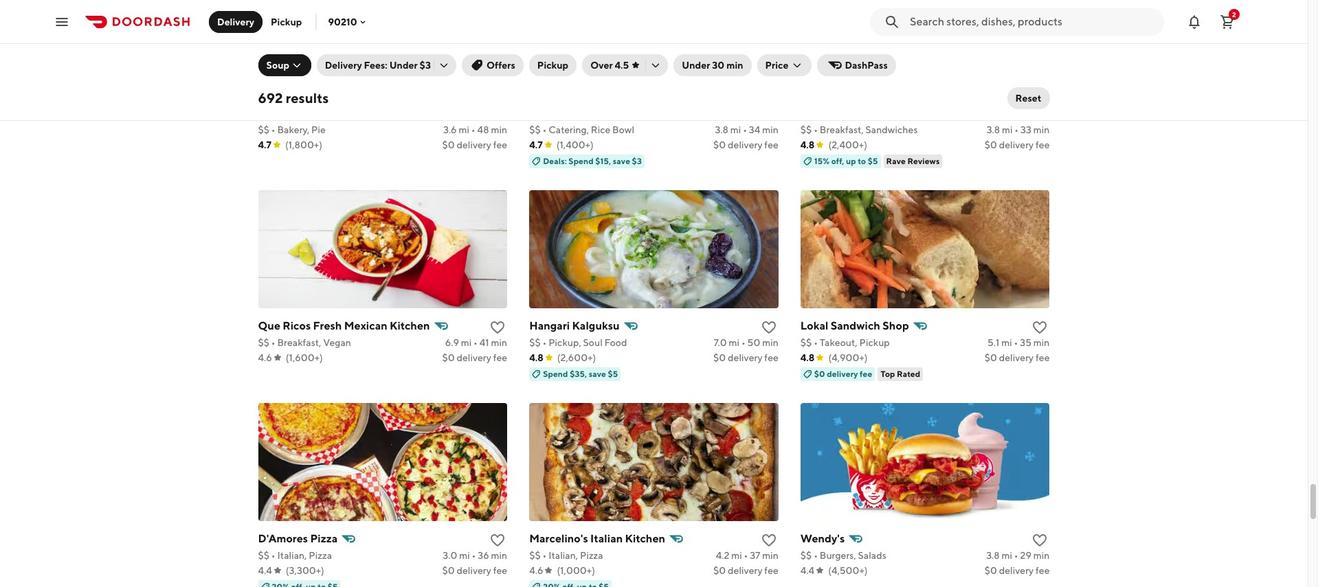 Task type: locate. For each thing, give the bounding box(es) containing it.
pickup button up soup button
[[263, 11, 310, 33]]

1 horizontal spatial breakfast,
[[820, 124, 864, 135]]

$3
[[420, 60, 431, 71], [632, 156, 642, 166]]

1 vertical spatial save
[[589, 369, 606, 379]]

1 italian, from the left
[[277, 550, 307, 561]]

0 horizontal spatial kitchen
[[390, 319, 430, 332]]

mi right "3.6"
[[459, 124, 469, 135]]

$​0 down 7.0
[[713, 352, 726, 363]]

$3 right $15,
[[632, 156, 642, 166]]

1 vertical spatial delivery
[[325, 60, 362, 71]]

0 horizontal spatial under
[[389, 60, 418, 71]]

delivery down 3.8 mi • 33 min
[[999, 139, 1034, 150]]

soup button
[[258, 54, 311, 76]]

0 vertical spatial pickup
[[271, 16, 302, 27]]

reset button
[[1007, 87, 1050, 109]]

1 horizontal spatial delivery
[[325, 60, 362, 71]]

0 horizontal spatial delivery
[[217, 16, 254, 27]]

1 vertical spatial 4.6
[[529, 565, 543, 576]]

spend $35, save $5
[[543, 369, 618, 379]]

delivery for waba grill
[[728, 139, 763, 150]]

$$ down lokal
[[801, 337, 812, 348]]

$$ down the d'amores
[[258, 550, 269, 561]]

0 horizontal spatial save
[[589, 369, 606, 379]]

0 horizontal spatial $$ • italian, pizza
[[258, 550, 332, 561]]

under 30 min button
[[674, 54, 752, 76]]

• down waba
[[543, 124, 547, 135]]

italian, down 'd'amores pizza'
[[277, 550, 307, 561]]

$$ down du-
[[258, 124, 269, 135]]

1 horizontal spatial under
[[682, 60, 710, 71]]

delivery
[[217, 16, 254, 27], [325, 60, 362, 71]]

4.6 down que
[[258, 352, 272, 363]]

click to add this store to your saved list image up 3.6 mi • 48 min
[[489, 106, 506, 123]]

min for wendy's
[[1034, 550, 1050, 561]]

delivery for wendy's
[[999, 565, 1034, 576]]

$​0 delivery fee for d'amores pizza
[[442, 565, 507, 576]]

1 horizontal spatial 4.4
[[801, 565, 815, 576]]

mi for du-par's restaurant
[[459, 124, 469, 135]]

$$ for waba
[[529, 124, 541, 135]]

$​0 down 5.1
[[985, 352, 997, 363]]

pizza
[[310, 532, 338, 545], [309, 550, 332, 561], [580, 550, 603, 561]]

grill
[[562, 106, 584, 119]]

offers button
[[462, 54, 524, 76]]

que
[[258, 319, 280, 332]]

4.7 down waba
[[529, 139, 543, 150]]

• down the marcelino's
[[543, 550, 547, 561]]

italian,
[[277, 550, 307, 561], [549, 550, 578, 561]]

1 horizontal spatial kitchen
[[625, 532, 665, 545]]

• left 35
[[1014, 337, 1018, 348]]

mi right 7.0
[[729, 337, 740, 348]]

delivery down 4.2 mi • 37 min
[[728, 565, 763, 576]]

click to add this store to your saved list image for waba grill
[[761, 106, 777, 123]]

• left 36
[[472, 550, 476, 561]]

4.4 down the d'amores
[[258, 565, 272, 576]]

click to add this store to your saved list image up 3.0 mi • 36 min
[[489, 532, 506, 549]]

1 4.4 from the left
[[258, 565, 272, 576]]

(2,400+)
[[828, 139, 867, 150]]

waba grill
[[529, 106, 584, 119]]

min right 33
[[1034, 124, 1050, 135]]

15%
[[814, 156, 830, 166]]

$​0 delivery fee down 3.0 mi • 36 min
[[442, 565, 507, 576]]

4.7 for du-par's restaurant
[[258, 139, 272, 150]]

4.7
[[258, 139, 272, 150], [529, 139, 543, 150]]

$$ • pickup, soul food
[[529, 337, 627, 348]]

click to add this store to your saved list image up 3.8 mi • 34 min
[[761, 106, 777, 123]]

delivery for marcelino's italian kitchen
[[728, 565, 763, 576]]

1 4.7 from the left
[[258, 139, 272, 150]]

4.4 for wendy's
[[801, 565, 815, 576]]

dashpass button
[[817, 54, 896, 76]]

$​0 delivery fee for waba grill
[[713, 139, 779, 150]]

pickup button
[[263, 11, 310, 33], [529, 54, 577, 76]]

click to add this store to your saved list image up 6.9 mi • 41 min
[[489, 319, 506, 336]]

2 $$ • italian, pizza from the left
[[529, 550, 603, 561]]

open menu image
[[54, 13, 70, 30]]

min right 48
[[491, 124, 507, 135]]

0 horizontal spatial 4.4
[[258, 565, 272, 576]]

reset
[[1016, 93, 1042, 104]]

delivery down "7.0 mi • 50 min"
[[728, 352, 763, 363]]

$​0 delivery fee for marcelino's italian kitchen
[[713, 565, 779, 576]]

save
[[613, 156, 630, 166], [589, 369, 606, 379]]

4.8
[[801, 139, 815, 150], [529, 352, 543, 363], [801, 352, 815, 363]]

click to add this store to your saved list image up 4.2 mi • 37 min
[[761, 532, 777, 549]]

3.8 for coffee
[[987, 124, 1000, 135]]

$5 right to
[[868, 156, 878, 166]]

0 vertical spatial breakfast,
[[820, 124, 864, 135]]

kitchen
[[898, 106, 938, 119], [390, 319, 430, 332], [625, 532, 665, 545]]

4.4
[[258, 565, 272, 576], [801, 565, 815, 576]]

pickup down sandwich
[[859, 337, 890, 348]]

mi for wendy's
[[1002, 550, 1012, 561]]

1 horizontal spatial save
[[613, 156, 630, 166]]

mexican
[[344, 319, 387, 332]]

mi left 29 on the right
[[1002, 550, 1012, 561]]

• down hangari
[[543, 337, 547, 348]]

deals:
[[543, 156, 567, 166]]

1 vertical spatial kitchen
[[390, 319, 430, 332]]

sandwiches
[[866, 124, 918, 135]]

delivery inside button
[[217, 16, 254, 27]]

$$ • italian, pizza down 'd'amores pizza'
[[258, 550, 332, 561]]

1 horizontal spatial $5
[[868, 156, 878, 166]]

breakfast, for coffee
[[820, 124, 864, 135]]

$​0 delivery fee
[[442, 139, 507, 150], [713, 139, 779, 150], [985, 139, 1050, 150], [442, 352, 507, 363], [713, 352, 779, 363], [985, 352, 1050, 363], [442, 565, 507, 576], [713, 565, 779, 576], [985, 565, 1050, 576]]

kitchen right italian
[[625, 532, 665, 545]]

0 horizontal spatial 4.6
[[258, 352, 272, 363]]

$​0 down 3.8 mi • 29 min
[[985, 565, 997, 576]]

4.6 for que ricos fresh mexican kitchen
[[258, 352, 272, 363]]

italian, for d'amores
[[277, 550, 307, 561]]

7.0
[[714, 337, 727, 348]]

• left the 41
[[474, 337, 478, 348]]

(1,800+)
[[285, 139, 322, 150]]

$5 down food on the left bottom
[[608, 369, 618, 379]]

$​0 delivery fee for tiago coffee bar & kitchen
[[985, 139, 1050, 150]]

over 4.5
[[591, 60, 629, 71]]

fee down 3.8 mi • 29 min
[[1036, 565, 1050, 576]]

reviews
[[908, 156, 940, 166]]

spend left "$35,"
[[543, 369, 568, 379]]

33
[[1021, 124, 1032, 135]]

1 vertical spatial pickup
[[537, 60, 569, 71]]

3.8
[[715, 124, 729, 135], [987, 124, 1000, 135], [986, 550, 1000, 561]]

$​0 for tiago coffee bar & kitchen
[[985, 139, 997, 150]]

delivery down 3.0 mi • 36 min
[[457, 565, 491, 576]]

Store search: begin typing to search for stores available on DoorDash text field
[[910, 14, 1156, 29]]

2 horizontal spatial kitchen
[[898, 106, 938, 119]]

2 italian, from the left
[[549, 550, 578, 561]]

click to add this store to your saved list image for que ricos fresh mexican kitchen
[[489, 319, 506, 336]]

4.5
[[615, 60, 629, 71]]

fee down "7.0 mi • 50 min"
[[765, 352, 779, 363]]

4.6
[[258, 352, 272, 363], [529, 565, 543, 576]]

click to add this store to your saved list image for lokal sandwich shop
[[1032, 319, 1048, 336]]

4.4 for d'amores pizza
[[258, 565, 272, 576]]

$​0 down 3.0
[[442, 565, 455, 576]]

2 horizontal spatial pickup
[[859, 337, 890, 348]]

mi
[[459, 124, 469, 135], [730, 124, 741, 135], [1002, 124, 1013, 135], [461, 337, 472, 348], [729, 337, 740, 348], [1001, 337, 1012, 348], [459, 550, 470, 561], [731, 550, 742, 561], [1002, 550, 1012, 561]]

italian, down the marcelino's
[[549, 550, 578, 561]]

0 horizontal spatial pickup button
[[263, 11, 310, 33]]

pizza for d'amores pizza
[[309, 550, 332, 561]]

breakfast, up "(2,400+)" at top
[[820, 124, 864, 135]]

1 horizontal spatial pickup button
[[529, 54, 577, 76]]

1 horizontal spatial 4.6
[[529, 565, 543, 576]]

3.8 left 33
[[987, 124, 1000, 135]]

$​0 for d'amores pizza
[[442, 565, 455, 576]]

delivery down 3.6 mi • 48 min
[[457, 139, 491, 150]]

1 under from the left
[[389, 60, 418, 71]]

takeout,
[[820, 337, 858, 348]]

under right fees:
[[389, 60, 418, 71]]

1 horizontal spatial italian,
[[549, 550, 578, 561]]

d'amores pizza
[[258, 532, 338, 545]]

min
[[727, 60, 743, 71], [491, 124, 507, 135], [762, 124, 779, 135], [1034, 124, 1050, 135], [491, 337, 507, 348], [762, 337, 779, 348], [1034, 337, 1050, 348], [491, 550, 507, 561], [762, 550, 779, 561], [1034, 550, 1050, 561]]

delivery for delivery fees: under $3
[[325, 60, 362, 71]]

delivery for tiago coffee bar & kitchen
[[999, 139, 1034, 150]]

mi left 33
[[1002, 124, 1013, 135]]

under left 30
[[682, 60, 710, 71]]

•
[[271, 124, 275, 135], [471, 124, 475, 135], [543, 124, 547, 135], [743, 124, 747, 135], [814, 124, 818, 135], [1015, 124, 1019, 135], [271, 337, 275, 348], [474, 337, 478, 348], [543, 337, 547, 348], [742, 337, 746, 348], [814, 337, 818, 348], [1014, 337, 1018, 348], [271, 550, 275, 561], [472, 550, 476, 561], [543, 550, 547, 561], [744, 550, 748, 561], [814, 550, 818, 561], [1014, 550, 1018, 561]]

$​0 down 6.9
[[442, 352, 455, 363]]

4.6 down the marcelino's
[[529, 565, 543, 576]]

du-par's restaurant
[[258, 106, 362, 119]]

fee for du-par's restaurant
[[493, 139, 507, 150]]

pickup,
[[549, 337, 581, 348]]

1 vertical spatial $3
[[632, 156, 642, 166]]

2 4.4 from the left
[[801, 565, 815, 576]]

min right 37
[[762, 550, 779, 561]]

delivery down 3.8 mi • 34 min
[[728, 139, 763, 150]]

mi for d'amores pizza
[[459, 550, 470, 561]]

click to add this store to your saved list image up 5.1 mi • 35 min
[[1032, 319, 1048, 336]]

0 horizontal spatial $3
[[420, 60, 431, 71]]

2 vertical spatial kitchen
[[625, 532, 665, 545]]

$​0 delivery fee for hangari kalguksu
[[713, 352, 779, 363]]

$​0 for hangari kalguksu
[[713, 352, 726, 363]]

$$ down wendy's
[[801, 550, 812, 561]]

$​0 delivery fee down 3.8 mi • 34 min
[[713, 139, 779, 150]]

$15,
[[595, 156, 611, 166]]

1 horizontal spatial $$ • italian, pizza
[[529, 550, 603, 561]]

29
[[1020, 550, 1032, 561]]

$​0 delivery fee down 3.6 mi • 48 min
[[442, 139, 507, 150]]

click to add this store to your saved list image
[[761, 319, 777, 336], [761, 532, 777, 549], [1032, 532, 1048, 549]]

ricos
[[283, 319, 311, 332]]

min for que ricos fresh mexican kitchen
[[491, 337, 507, 348]]

notification bell image
[[1186, 13, 1203, 30]]

$​0 down 3.8 mi • 33 min
[[985, 139, 997, 150]]

41
[[480, 337, 489, 348]]

$​0 delivery fee down 6.9 mi • 41 min
[[442, 352, 507, 363]]

lokal
[[801, 319, 828, 332]]

$​0 delivery fee down 5.1 mi • 35 min
[[985, 352, 1050, 363]]

$0 delivery fee
[[814, 369, 872, 379]]

4.8 up the $0
[[801, 352, 815, 363]]

6.9
[[445, 337, 459, 348]]

$$
[[258, 124, 269, 135], [529, 124, 541, 135], [801, 124, 812, 135], [258, 337, 269, 348], [529, 337, 541, 348], [801, 337, 812, 348], [258, 550, 269, 561], [529, 550, 541, 561], [801, 550, 812, 561]]

(4,900+)
[[828, 352, 868, 363]]

0 vertical spatial spend
[[569, 156, 594, 166]]

click to add this store to your saved list image up "7.0 mi • 50 min"
[[761, 319, 777, 336]]

4.8 up 15%
[[801, 139, 815, 150]]

0 horizontal spatial breakfast,
[[277, 337, 321, 348]]

$$ • catering, rice bowl
[[529, 124, 634, 135]]

click to add this store to your saved list image
[[489, 106, 506, 123], [761, 106, 777, 123], [1032, 106, 1048, 123], [489, 319, 506, 336], [1032, 319, 1048, 336], [489, 532, 506, 549]]

fee down 5.1 mi • 35 min
[[1036, 352, 1050, 363]]

3.8 left "34"
[[715, 124, 729, 135]]

$$ down the marcelino's
[[529, 550, 541, 561]]

0 horizontal spatial pickup
[[271, 16, 302, 27]]

mi right 3.0
[[459, 550, 470, 561]]

min right 36
[[491, 550, 507, 561]]

&
[[889, 106, 896, 119]]

fee down 3.8 mi • 34 min
[[765, 139, 779, 150]]

$​0 for du-par's restaurant
[[442, 139, 455, 150]]

delivery
[[457, 139, 491, 150], [728, 139, 763, 150], [999, 139, 1034, 150], [457, 352, 491, 363], [728, 352, 763, 363], [999, 352, 1034, 363], [827, 369, 858, 379], [457, 565, 491, 576], [728, 565, 763, 576], [999, 565, 1034, 576]]

0 vertical spatial 4.6
[[258, 352, 272, 363]]

2
[[1232, 10, 1236, 18]]

0 horizontal spatial italian,
[[277, 550, 307, 561]]

4.8 for tiago coffee bar & kitchen
[[801, 139, 815, 150]]

36
[[478, 550, 489, 561]]

click to add this store to your saved list image for kalguksu
[[761, 319, 777, 336]]

$$ down hangari
[[529, 337, 541, 348]]

kitchen right &
[[898, 106, 938, 119]]

mi right 4.2 at the bottom of the page
[[731, 550, 742, 561]]

4.2 mi • 37 min
[[716, 550, 779, 561]]

min right 30
[[727, 60, 743, 71]]

1 $$ • italian, pizza from the left
[[258, 550, 332, 561]]

min right "34"
[[762, 124, 779, 135]]

692
[[258, 90, 283, 106]]

restaurant
[[305, 106, 362, 119]]

0 vertical spatial $3
[[420, 60, 431, 71]]

wendy's
[[801, 532, 845, 545]]

min right 35
[[1034, 337, 1050, 348]]

delivery down 6.9 mi • 41 min
[[457, 352, 491, 363]]

0 horizontal spatial $5
[[608, 369, 618, 379]]

offers
[[487, 60, 515, 71]]

4.8 for lokal sandwich shop
[[801, 352, 815, 363]]

0 horizontal spatial 4.7
[[258, 139, 272, 150]]

$$ • italian, pizza up the (1,000+)
[[529, 550, 603, 561]]

fee
[[493, 139, 507, 150], [765, 139, 779, 150], [1036, 139, 1050, 150], [493, 352, 507, 363], [765, 352, 779, 363], [1036, 352, 1050, 363], [860, 369, 872, 379], [493, 565, 507, 576], [765, 565, 779, 576], [1036, 565, 1050, 576]]

min inside button
[[727, 60, 743, 71]]

1 horizontal spatial 4.7
[[529, 139, 543, 150]]

min for d'amores pizza
[[491, 550, 507, 561]]

click to add this store to your saved list image for du-par's restaurant
[[489, 106, 506, 123]]

lokal sandwich shop
[[801, 319, 909, 332]]

breakfast,
[[820, 124, 864, 135], [277, 337, 321, 348]]

soup
[[266, 60, 289, 71]]

delivery down 3.8 mi • 29 min
[[999, 565, 1034, 576]]

fee down 3.6 mi • 48 min
[[493, 139, 507, 150]]

to
[[858, 156, 866, 166]]

hangari kalguksu
[[529, 319, 620, 332]]

mi for que ricos fresh mexican kitchen
[[461, 337, 472, 348]]

sandwich
[[831, 319, 880, 332]]

min for hangari kalguksu
[[762, 337, 779, 348]]

3 items, open order cart image
[[1219, 13, 1236, 30]]

$​0
[[442, 139, 455, 150], [713, 139, 726, 150], [985, 139, 997, 150], [442, 352, 455, 363], [713, 352, 726, 363], [985, 352, 997, 363], [442, 565, 455, 576], [713, 565, 726, 576], [985, 565, 997, 576]]

2 under from the left
[[682, 60, 710, 71]]

fee for tiago coffee bar & kitchen
[[1036, 139, 1050, 150]]

5.1 mi • 35 min
[[988, 337, 1050, 348]]

$3 right fees:
[[420, 60, 431, 71]]

$​0 delivery fee down 3.8 mi • 29 min
[[985, 565, 1050, 576]]

1 horizontal spatial $3
[[632, 156, 642, 166]]

fee left top on the bottom right of page
[[860, 369, 872, 379]]

$​0 down 3.8 mi • 34 min
[[713, 139, 726, 150]]

$​0 delivery fee down 3.8 mi • 33 min
[[985, 139, 1050, 150]]

pickup up waba grill
[[537, 60, 569, 71]]

breakfast, up (1,600+)
[[277, 337, 321, 348]]

1 vertical spatial spend
[[543, 369, 568, 379]]

$$ for d'amores
[[258, 550, 269, 561]]

kitchen right 'mexican'
[[390, 319, 430, 332]]

1 vertical spatial pickup button
[[529, 54, 577, 76]]

fee down 3.0 mi • 36 min
[[493, 565, 507, 576]]

rave
[[886, 156, 906, 166]]

1 vertical spatial breakfast,
[[277, 337, 321, 348]]

2 vertical spatial pickup
[[859, 337, 890, 348]]

4.7 down $$ • bakery, pie
[[258, 139, 272, 150]]

4.8 down hangari
[[529, 352, 543, 363]]

1 horizontal spatial pickup
[[537, 60, 569, 71]]

$$ • italian, pizza for d'amores
[[258, 550, 332, 561]]

0 vertical spatial delivery
[[217, 16, 254, 27]]

3.8 for grill
[[715, 124, 729, 135]]

mi right 5.1
[[1001, 337, 1012, 348]]

$​0 delivery fee down "7.0 mi • 50 min"
[[713, 352, 779, 363]]

fee for d'amores pizza
[[493, 565, 507, 576]]

click to add this store to your saved list image for tiago coffee bar & kitchen
[[1032, 106, 1048, 123]]

mi left "34"
[[730, 124, 741, 135]]

2 4.7 from the left
[[529, 139, 543, 150]]

0 vertical spatial kitchen
[[898, 106, 938, 119]]

34
[[749, 124, 760, 135]]

4.6 for marcelino's italian kitchen
[[529, 565, 543, 576]]



Task type: vqa. For each thing, say whether or not it's contained in the screenshot.


Task type: describe. For each thing, give the bounding box(es) containing it.
delivery fees: under $3
[[325, 60, 431, 71]]

catering,
[[549, 124, 589, 135]]

mi for marcelino's italian kitchen
[[731, 550, 742, 561]]

du-
[[258, 106, 278, 119]]

top
[[881, 369, 895, 379]]

par's
[[278, 106, 303, 119]]

• left 37
[[744, 550, 748, 561]]

$0
[[814, 369, 825, 379]]

price button
[[757, 54, 812, 76]]

3.8 left 29 on the right
[[986, 550, 1000, 561]]

$​0 delivery fee for du-par's restaurant
[[442, 139, 507, 150]]

burgers,
[[820, 550, 856, 561]]

4.2
[[716, 550, 730, 561]]

tiago
[[801, 106, 829, 119]]

fee for marcelino's italian kitchen
[[765, 565, 779, 576]]

rave reviews
[[886, 156, 940, 166]]

delivery button
[[209, 11, 263, 33]]

$$ for hangari
[[529, 337, 541, 348]]

mi for lokal sandwich shop
[[1001, 337, 1012, 348]]

$​0 for waba grill
[[713, 139, 726, 150]]

waba
[[529, 106, 559, 119]]

0 vertical spatial save
[[613, 156, 630, 166]]

• down tiago
[[814, 124, 818, 135]]

(1,400+)
[[556, 139, 594, 150]]

(4,500+)
[[828, 565, 868, 576]]

$$ for que
[[258, 337, 269, 348]]

fee for lokal sandwich shop
[[1036, 352, 1050, 363]]

90210 button
[[328, 16, 368, 27]]

$$ • burgers, salads
[[801, 550, 886, 561]]

3.0 mi • 36 min
[[443, 550, 507, 561]]

delivery for du-par's restaurant
[[457, 139, 491, 150]]

fee for que ricos fresh mexican kitchen
[[493, 352, 507, 363]]

over 4.5 button
[[582, 54, 668, 76]]

$​0 for wendy's
[[985, 565, 997, 576]]

$​0 for lokal sandwich shop
[[985, 352, 997, 363]]

15% off, up to $5
[[814, 156, 878, 166]]

6.9 mi • 41 min
[[445, 337, 507, 348]]

food
[[605, 337, 627, 348]]

kitchen for tiago coffee bar & kitchen
[[898, 106, 938, 119]]

pie
[[311, 124, 326, 135]]

4.7 for waba grill
[[529, 139, 543, 150]]

kitchen for que ricos fresh mexican kitchen
[[390, 319, 430, 332]]

breakfast, for ricos
[[277, 337, 321, 348]]

3.0
[[443, 550, 457, 561]]

0 vertical spatial pickup button
[[263, 11, 310, 33]]

2 button
[[1214, 8, 1241, 35]]

1 vertical spatial $5
[[608, 369, 618, 379]]

$$ • italian, pizza for marcelino's
[[529, 550, 603, 561]]

• left 33
[[1015, 124, 1019, 135]]

min for du-par's restaurant
[[491, 124, 507, 135]]

37
[[750, 550, 760, 561]]

$​0 delivery fee for wendy's
[[985, 565, 1050, 576]]

fees:
[[364, 60, 387, 71]]

3.6 mi • 48 min
[[443, 124, 507, 135]]

under 30 min
[[682, 60, 743, 71]]

delivery for lokal sandwich shop
[[999, 352, 1034, 363]]

min for tiago coffee bar & kitchen
[[1034, 124, 1050, 135]]

• down lokal
[[814, 337, 818, 348]]

d'amores
[[258, 532, 308, 545]]

(3,300+)
[[286, 565, 324, 576]]

4.8 for hangari kalguksu
[[529, 352, 543, 363]]

italian
[[590, 532, 623, 545]]

under inside button
[[682, 60, 710, 71]]

delivery for que ricos fresh mexican kitchen
[[457, 352, 491, 363]]

min for lokal sandwich shop
[[1034, 337, 1050, 348]]

rice
[[591, 124, 610, 135]]

$​0 for que ricos fresh mexican kitchen
[[442, 352, 455, 363]]

dashpass
[[845, 60, 888, 71]]

$​0 delivery fee for lokal sandwich shop
[[985, 352, 1050, 363]]

salads
[[858, 550, 886, 561]]

$$ • bakery, pie
[[258, 124, 326, 135]]

$$ for lokal
[[801, 337, 812, 348]]

que ricos fresh mexican kitchen
[[258, 319, 430, 332]]

marcelino's italian kitchen
[[529, 532, 665, 545]]

(1,000+)
[[557, 565, 595, 576]]

over
[[591, 60, 613, 71]]

fee for wendy's
[[1036, 565, 1050, 576]]

1 horizontal spatial spend
[[569, 156, 594, 166]]

hangari
[[529, 319, 570, 332]]

$$ for du-
[[258, 124, 269, 135]]

mi for waba grill
[[730, 124, 741, 135]]

min for waba grill
[[762, 124, 779, 135]]

vegan
[[323, 337, 351, 348]]

$$ for marcelino's
[[529, 550, 541, 561]]

fee for waba grill
[[765, 139, 779, 150]]

35
[[1020, 337, 1032, 348]]

$$ for tiago
[[801, 124, 812, 135]]

• down du-
[[271, 124, 275, 135]]

mi for hangari kalguksu
[[729, 337, 740, 348]]

0 vertical spatial $5
[[868, 156, 878, 166]]

3.8 mi • 34 min
[[715, 124, 779, 135]]

marcelino's
[[529, 532, 588, 545]]

click to add this store to your saved list image up 3.8 mi • 29 min
[[1032, 532, 1048, 549]]

mi for tiago coffee bar & kitchen
[[1002, 124, 1013, 135]]

delivery for delivery
[[217, 16, 254, 27]]

30
[[712, 60, 725, 71]]

48
[[477, 124, 489, 135]]

bar
[[869, 106, 887, 119]]

$$ • breakfast, sandwiches
[[801, 124, 918, 135]]

click to add this store to your saved list image for italian
[[761, 532, 777, 549]]

692 results
[[258, 90, 329, 106]]

• left 29 on the right
[[1014, 550, 1018, 561]]

$$ • breakfast, vegan
[[258, 337, 351, 348]]

italian, for marcelino's
[[549, 550, 578, 561]]

min for marcelino's italian kitchen
[[762, 550, 779, 561]]

• down que
[[271, 337, 275, 348]]

price
[[765, 60, 789, 71]]

3.8 mi • 33 min
[[987, 124, 1050, 135]]

kalguksu
[[572, 319, 620, 332]]

click to add this store to your saved list image for d'amores pizza
[[489, 532, 506, 549]]

pizza for marcelino's italian kitchen
[[580, 550, 603, 561]]

(2,600+)
[[557, 352, 596, 363]]

results
[[286, 90, 329, 106]]

fee for hangari kalguksu
[[765, 352, 779, 363]]

5.1
[[988, 337, 1000, 348]]

• down wendy's
[[814, 550, 818, 561]]

50
[[747, 337, 760, 348]]

• down the d'amores
[[271, 550, 275, 561]]

fresh
[[313, 319, 342, 332]]

top rated
[[881, 369, 921, 379]]

0 horizontal spatial spend
[[543, 369, 568, 379]]

$​0 for marcelino's italian kitchen
[[713, 565, 726, 576]]

7.0 mi • 50 min
[[714, 337, 779, 348]]

• left "34"
[[743, 124, 747, 135]]

bakery,
[[277, 124, 309, 135]]

$​0 delivery fee for que ricos fresh mexican kitchen
[[442, 352, 507, 363]]

• left 50
[[742, 337, 746, 348]]

(1,600+)
[[286, 352, 323, 363]]

up
[[846, 156, 856, 166]]

• left 48
[[471, 124, 475, 135]]

delivery for d'amores pizza
[[457, 565, 491, 576]]

coffee
[[831, 106, 867, 119]]

delivery for hangari kalguksu
[[728, 352, 763, 363]]

delivery down (4,900+)
[[827, 369, 858, 379]]



